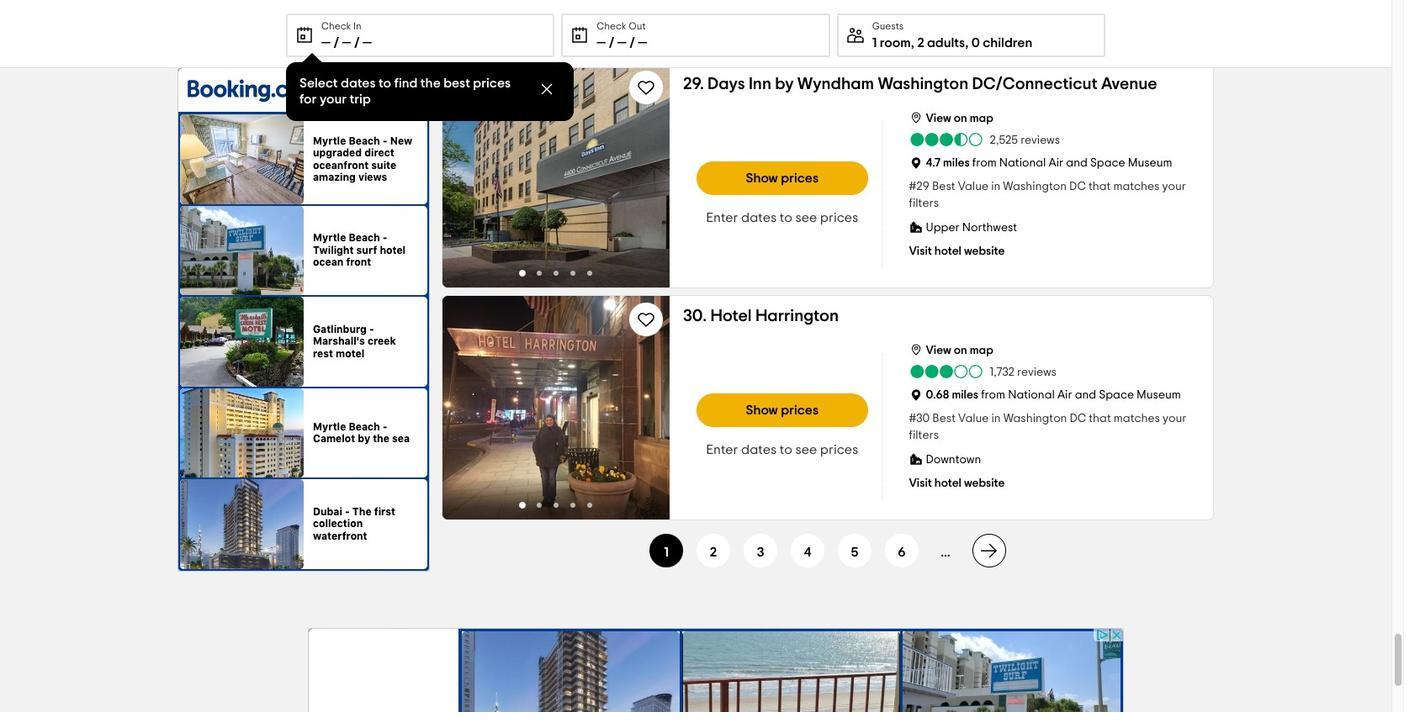Task type: vqa. For each thing, say whether or not it's contained in the screenshot.
leftmost $109
no



Task type: describe. For each thing, give the bounding box(es) containing it.
view on map for harrington
[[926, 345, 994, 357]]

hotel for inn
[[935, 246, 962, 257]]

4 — from the left
[[597, 36, 606, 50]]

visit hotel website link for harrington
[[909, 475, 1005, 491]]

6
[[898, 546, 906, 559]]

your for 29. days inn by wyndham washington dc/connecticut avenue
[[1162, 181, 1186, 193]]

wyndham
[[798, 76, 874, 93]]

best
[[444, 77, 470, 90]]

to for 30. hotel harrington
[[780, 443, 793, 457]]

your for 30. hotel harrington
[[1163, 413, 1187, 425]]

1,732 reviews link
[[909, 363, 1057, 380]]

reviews for days inn by wyndham washington dc/connecticut avenue
[[1021, 135, 1060, 146]]

best for inn
[[932, 181, 956, 193]]

enter dates to see prices for inn
[[706, 211, 859, 225]]

hotel
[[711, 308, 752, 325]]

days
[[708, 76, 745, 93]]

check out — / — / —
[[597, 21, 647, 50]]

0 horizontal spatial 2
[[710, 546, 717, 559]]

4.7
[[926, 157, 941, 169]]

room
[[880, 36, 911, 50]]

washington for days
[[878, 76, 969, 93]]

next page image
[[979, 541, 1000, 561]]

30
[[917, 413, 930, 425]]

4
[[804, 546, 812, 559]]

upper
[[926, 222, 960, 234]]

5 — from the left
[[617, 36, 627, 50]]

29. days inn by wyndham washington dc/connecticut avenue
[[683, 76, 1158, 93]]

view for harrington
[[926, 345, 951, 357]]

washington for 30
[[1004, 413, 1067, 425]]

# for inn
[[909, 181, 917, 193]]

out
[[629, 21, 646, 31]]

national for 30. hotel harrington
[[1008, 390, 1055, 401]]

and for days inn by wyndham washington dc/connecticut avenue
[[1066, 157, 1088, 169]]

trip
[[350, 93, 371, 106]]

museum for days inn by wyndham washington dc/connecticut avenue
[[1128, 157, 1173, 169]]

for
[[300, 93, 317, 106]]

1 inside guests 1 room , 2 adults , 0 children
[[872, 36, 877, 50]]

the
[[421, 77, 441, 90]]

space for 30. hotel harrington
[[1099, 390, 1134, 401]]

6 link
[[885, 534, 919, 568]]

filters for harrington
[[909, 430, 939, 442]]

in for hotel harrington
[[992, 413, 1001, 425]]

value for 29. days inn by wyndham washington dc/connecticut avenue
[[958, 181, 989, 193]]

1,732
[[990, 367, 1015, 379]]

miles for harrington
[[952, 390, 979, 401]]

1,732 reviews
[[990, 367, 1057, 379]]

air for 30. hotel harrington
[[1058, 390, 1073, 401]]

that matches your filters for hotel harrington
[[909, 413, 1187, 442]]

check in — / — / —
[[321, 21, 372, 50]]

5
[[851, 546, 859, 559]]

2 inside guests 1 room , 2 adults , 0 children
[[917, 36, 924, 50]]

1 carousel of images figure from the top
[[443, 0, 670, 56]]

1 , from the left
[[911, 36, 914, 50]]

dc/connecticut
[[972, 76, 1098, 93]]

3.0 of 5 bubbles. 1,732 reviews element
[[909, 363, 1057, 380]]

show for harrington
[[746, 404, 778, 417]]

view for inn
[[926, 113, 951, 125]]

select
[[300, 77, 338, 90]]

see for harrington
[[796, 443, 817, 457]]

close image
[[539, 81, 555, 98]]

guests
[[872, 21, 904, 31]]

visit hotel website link for inn
[[909, 242, 1005, 259]]

2 link
[[697, 534, 730, 568]]

reviews for hotel harrington
[[1017, 367, 1057, 379]]

harrington
[[755, 308, 839, 325]]

welcome to the days inn washington dc image
[[443, 64, 670, 288]]

enter dates to see prices for harrington
[[706, 443, 859, 457]]

from for 29. days inn by wyndham washington dc/connecticut avenue
[[972, 157, 997, 169]]

view on map for inn
[[926, 113, 994, 125]]

matches for hotel harrington
[[1114, 413, 1160, 425]]

# 30 best value in washington dc
[[909, 413, 1086, 425]]

5 link
[[838, 534, 872, 568]]

upper northwest
[[926, 222, 1017, 234]]

2 , from the left
[[965, 36, 969, 50]]

hotel for harrington
[[935, 478, 962, 490]]

downtown
[[926, 454, 981, 466]]

value for 30. hotel harrington
[[958, 413, 989, 425]]

dc for hotel harrington
[[1070, 413, 1086, 425]]

2,525 reviews
[[990, 135, 1060, 146]]

northwest
[[962, 222, 1017, 234]]

to for 29. days inn by wyndham washington dc/connecticut avenue
[[780, 211, 793, 225]]

4 / from the left
[[630, 36, 635, 50]]

1 inside button
[[664, 546, 669, 559]]

see for inn
[[796, 211, 817, 225]]

filters for inn
[[909, 198, 939, 210]]

check for check out — / — / —
[[597, 21, 627, 31]]

avenue
[[1101, 76, 1158, 93]]

on for inn
[[954, 113, 967, 125]]



Task type: locate. For each thing, give the bounding box(es) containing it.
0 horizontal spatial ,
[[911, 36, 914, 50]]

guests 1 room , 2 adults , 0 children
[[872, 21, 1033, 50]]

0 vertical spatial your
[[320, 93, 347, 106]]

visit down upper
[[909, 246, 932, 257]]

show prices button for inn
[[697, 162, 868, 195]]

washington
[[878, 76, 969, 93], [1003, 181, 1067, 193], [1004, 413, 1067, 425]]

1 map from the top
[[970, 113, 994, 125]]

0.68
[[926, 390, 949, 401]]

1 that matches your filters from the top
[[909, 181, 1186, 210]]

show prices button for harrington
[[697, 394, 868, 427]]

0 vertical spatial and
[[1066, 157, 1088, 169]]

1 — from the left
[[321, 36, 331, 50]]

1 vertical spatial value
[[958, 413, 989, 425]]

1 view on map button from the top
[[909, 108, 994, 126]]

0 horizontal spatial check
[[321, 21, 351, 31]]

1 see from the top
[[796, 211, 817, 225]]

1 vertical spatial that
[[1089, 413, 1111, 425]]

see
[[796, 211, 817, 225], [796, 443, 817, 457]]

visit hotel website for inn
[[909, 246, 1005, 257]]

hotel down upper
[[935, 246, 962, 257]]

1 horizontal spatial 1
[[872, 36, 877, 50]]

2 right room
[[917, 36, 924, 50]]

1 vertical spatial museum
[[1137, 390, 1181, 401]]

show
[[746, 172, 778, 185], [746, 404, 778, 417]]

1
[[872, 36, 877, 50], [664, 546, 669, 559]]

0 vertical spatial museum
[[1128, 157, 1173, 169]]

1 show prices button from the top
[[697, 162, 868, 195]]

# for harrington
[[909, 413, 917, 425]]

that down 4.7 miles from national air and space museum
[[1089, 181, 1111, 193]]

1 show prices from the top
[[746, 172, 819, 185]]

to
[[379, 77, 391, 90], [780, 211, 793, 225], [780, 443, 793, 457]]

inn
[[749, 76, 772, 93]]

in
[[353, 21, 362, 31]]

2 in from the top
[[992, 413, 1001, 425]]

matches for days inn by wyndham washington dc/connecticut avenue
[[1114, 181, 1160, 193]]

website for 30. hotel harrington
[[964, 478, 1005, 490]]

0 vertical spatial 2
[[917, 36, 924, 50]]

dates for 29.
[[741, 211, 777, 225]]

reviews
[[1021, 135, 1060, 146], [1017, 367, 1057, 379]]

prices inside select dates to find the best prices for your trip
[[473, 77, 511, 90]]

visit for inn
[[909, 246, 932, 257]]

2 — from the left
[[342, 36, 351, 50]]

2 matches from the top
[[1114, 413, 1160, 425]]

0 vertical spatial enter dates to see prices
[[706, 211, 859, 225]]

2 vertical spatial washington
[[1004, 413, 1067, 425]]

1 vertical spatial show
[[746, 404, 778, 417]]

dates inside select dates to find the best prices for your trip
[[341, 77, 376, 90]]

that matches your filters
[[909, 181, 1186, 210], [909, 413, 1187, 442]]

air down '2,525 reviews'
[[1049, 157, 1064, 169]]

3.5 of 5 bubbles. 2,525 reviews element
[[909, 131, 1060, 148]]

national for 29. days inn by wyndham washington dc/connecticut avenue
[[999, 157, 1046, 169]]

filters
[[909, 198, 939, 210], [909, 430, 939, 442]]

in for days inn by wyndham washington dc/connecticut avenue
[[991, 181, 1001, 193]]

that
[[1089, 181, 1111, 193], [1089, 413, 1111, 425]]

from down 3.5 of 5 bubbles. 2,525 reviews element
[[972, 157, 997, 169]]

2 # from the top
[[909, 413, 917, 425]]

1 # from the top
[[909, 181, 917, 193]]

view
[[926, 113, 951, 125], [926, 345, 951, 357]]

2 view on map button from the top
[[909, 340, 994, 358]]

select dates to find the best prices for your trip
[[300, 77, 511, 106]]

air for 29. days inn by wyndham washington dc/connecticut avenue
[[1049, 157, 1064, 169]]

enter for days
[[706, 211, 738, 225]]

miles right 4.7
[[943, 157, 970, 169]]

space
[[1090, 157, 1125, 169], [1099, 390, 1134, 401]]

1 in from the top
[[991, 181, 1001, 193]]

1 vertical spatial show prices button
[[697, 394, 868, 427]]

1 vertical spatial miles
[[952, 390, 979, 401]]

1 horizontal spatial ,
[[965, 36, 969, 50]]

1 show from the top
[[746, 172, 778, 185]]

0 vertical spatial website
[[964, 246, 1005, 257]]

2 carousel of images figure from the top
[[443, 64, 670, 288]]

0 vertical spatial show prices
[[746, 172, 819, 185]]

prices
[[473, 77, 511, 90], [781, 172, 819, 185], [820, 211, 859, 225], [781, 404, 819, 417], [820, 443, 859, 457]]

children
[[983, 36, 1033, 50]]

website for 29. days inn by wyndham washington dc/connecticut avenue
[[964, 246, 1005, 257]]

in
[[991, 181, 1001, 193], [992, 413, 1001, 425]]

washington down 0.68 miles from national air and space museum
[[1004, 413, 1067, 425]]

best
[[932, 181, 956, 193], [933, 413, 956, 425]]

that matches your filters down 0.68 miles from national air and space museum
[[909, 413, 1187, 442]]

value up downtown
[[958, 413, 989, 425]]

1 vertical spatial hotel
[[935, 478, 962, 490]]

0 vertical spatial show
[[746, 172, 778, 185]]

miles right 0.68 at the right bottom
[[952, 390, 979, 401]]

1 vertical spatial #
[[909, 413, 917, 425]]

4.7 miles from national air and space museum
[[926, 157, 1173, 169]]

1 save to a trip image from the top
[[636, 77, 656, 98]]

0 vertical spatial dc
[[1070, 181, 1086, 193]]

—
[[321, 36, 331, 50], [342, 36, 351, 50], [363, 36, 372, 50], [597, 36, 606, 50], [617, 36, 627, 50], [638, 36, 647, 50]]

2 left 3
[[710, 546, 717, 559]]

check inside check in — / — / —
[[321, 21, 351, 31]]

view on map
[[926, 113, 994, 125], [926, 345, 994, 357]]

air up # 30 best value in washington dc
[[1058, 390, 1073, 401]]

dc down 0.68 miles from national air and space museum
[[1070, 413, 1086, 425]]

0 vertical spatial in
[[991, 181, 1001, 193]]

check
[[321, 21, 351, 31], [597, 21, 627, 31]]

1 vertical spatial dc
[[1070, 413, 1086, 425]]

view on map button
[[909, 108, 994, 126], [909, 340, 994, 358]]

and for hotel harrington
[[1075, 390, 1097, 401]]

0 vertical spatial enter
[[706, 211, 738, 225]]

space for 29. days inn by wyndham washington dc/connecticut avenue
[[1090, 157, 1125, 169]]

2 that matches your filters from the top
[[909, 413, 1187, 442]]

2 enter dates to see prices from the top
[[706, 443, 859, 457]]

best for harrington
[[933, 413, 956, 425]]

3 / from the left
[[609, 36, 615, 50]]

1 dc from the top
[[1070, 181, 1086, 193]]

0 vertical spatial map
[[970, 113, 994, 125]]

washington down adults
[[878, 76, 969, 93]]

, left '0'
[[965, 36, 969, 50]]

dc
[[1070, 181, 1086, 193], [1070, 413, 1086, 425]]

map up 3.5 of 5 bubbles. 2,525 reviews element
[[970, 113, 994, 125]]

6 — from the left
[[638, 36, 647, 50]]

0 vertical spatial advertisement region
[[178, 67, 430, 572]]

1 vertical spatial space
[[1099, 390, 1134, 401]]

0 vertical spatial #
[[909, 181, 917, 193]]

by
[[775, 76, 794, 93]]

0 vertical spatial from
[[972, 157, 997, 169]]

3
[[757, 546, 764, 559]]

visit hotel website down upper
[[909, 246, 1005, 257]]

2 vertical spatial dates
[[741, 443, 777, 457]]

check for check in — / — / —
[[321, 21, 351, 31]]

2 check from the left
[[597, 21, 627, 31]]

30. hotel harrington
[[683, 308, 839, 325]]

0 vertical spatial carousel of images figure
[[443, 0, 670, 56]]

find
[[394, 77, 418, 90]]

carousel of images figure for 30.
[[443, 296, 670, 520]]

2,525
[[990, 135, 1018, 146]]

show prices for harrington
[[746, 404, 819, 417]]

1 / from the left
[[334, 36, 339, 50]]

view up 0.68 at the right bottom
[[926, 345, 951, 357]]

air
[[1049, 157, 1064, 169], [1058, 390, 1073, 401]]

henley park entrance image
[[443, 0, 670, 56]]

2 show from the top
[[746, 404, 778, 417]]

best right 29
[[932, 181, 956, 193]]

in down 1,732
[[992, 413, 1001, 425]]

museum
[[1128, 157, 1173, 169], [1137, 390, 1181, 401]]

your inside select dates to find the best prices for your trip
[[320, 93, 347, 106]]

0 vertical spatial best
[[932, 181, 956, 193]]

from for 30. hotel harrington
[[981, 390, 1006, 401]]

0 vertical spatial hotel
[[935, 246, 962, 257]]

1 vertical spatial advertisement region
[[308, 629, 1124, 713]]

/
[[334, 36, 339, 50], [354, 36, 360, 50], [609, 36, 615, 50], [630, 36, 635, 50]]

on up 3.5 of 5 bubbles. 2,525 reviews element
[[954, 113, 967, 125]]

national down '2,525 reviews'
[[999, 157, 1046, 169]]

1 vertical spatial save to a trip image
[[636, 310, 656, 330]]

your
[[320, 93, 347, 106], [1162, 181, 1186, 193], [1163, 413, 1187, 425]]

0 vertical spatial on
[[954, 113, 967, 125]]

0 vertical spatial to
[[379, 77, 391, 90]]

4 link
[[791, 534, 825, 568]]

1 vertical spatial on
[[954, 345, 967, 357]]

that matches your filters for days inn by wyndham washington dc/connecticut avenue
[[909, 181, 1186, 210]]

1 vertical spatial visit hotel website
[[909, 478, 1005, 490]]

washington down 4.7 miles from national air and space museum
[[1003, 181, 1067, 193]]

filters down 29
[[909, 198, 939, 210]]

miles
[[943, 157, 970, 169], [952, 390, 979, 401]]

0
[[972, 36, 980, 50]]

1 vertical spatial show prices
[[746, 404, 819, 417]]

show for inn
[[746, 172, 778, 185]]

29.
[[683, 76, 704, 93]]

, left adults
[[911, 36, 914, 50]]

map for 30. hotel harrington
[[970, 345, 994, 357]]

0 vertical spatial matches
[[1114, 181, 1160, 193]]

carousel of images figure for 29.
[[443, 64, 670, 288]]

that for hotel harrington
[[1089, 413, 1111, 425]]

dc for days inn by wyndham washington dc/connecticut avenue
[[1070, 181, 1086, 193]]

best right 30
[[933, 413, 956, 425]]

1 vertical spatial and
[[1075, 390, 1097, 401]]

1 check from the left
[[321, 21, 351, 31]]

view on map button up 3.0 of 5 bubbles. 1,732 reviews element
[[909, 340, 994, 358]]

0 vertical spatial visit hotel website link
[[909, 242, 1005, 259]]

in up northwest
[[991, 181, 1001, 193]]

0 vertical spatial reviews
[[1021, 135, 1060, 146]]

advertisement region
[[178, 67, 430, 572], [308, 629, 1124, 713]]

that for days inn by wyndham washington dc/connecticut avenue
[[1089, 181, 1111, 193]]

from
[[972, 157, 997, 169], [981, 390, 1006, 401]]

dates
[[341, 77, 376, 90], [741, 211, 777, 225], [741, 443, 777, 457]]

2
[[917, 36, 924, 50], [710, 546, 717, 559]]

show prices for inn
[[746, 172, 819, 185]]

1 vertical spatial view on map button
[[909, 340, 994, 358]]

0 vertical spatial view on map
[[926, 113, 994, 125]]

29
[[917, 181, 930, 193]]

museum for hotel harrington
[[1137, 390, 1181, 401]]

website down northwest
[[964, 246, 1005, 257]]

view on map up "1,732 reviews" link in the bottom of the page
[[926, 345, 994, 357]]

0 vertical spatial space
[[1090, 157, 1125, 169]]

view down 29. days inn by wyndham washington dc/connecticut avenue
[[926, 113, 951, 125]]

2 visit from the top
[[909, 478, 932, 490]]

1 vertical spatial 2
[[710, 546, 717, 559]]

to inside select dates to find the best prices for your trip
[[379, 77, 391, 90]]

1 button
[[650, 534, 683, 568]]

0 vertical spatial save to a trip image
[[636, 77, 656, 98]]

visit hotel website
[[909, 246, 1005, 257], [909, 478, 1005, 490]]

visit hotel website link
[[909, 242, 1005, 259], [909, 475, 1005, 491]]

visit hotel website down downtown
[[909, 478, 1005, 490]]

1 vertical spatial that matches your filters
[[909, 413, 1187, 442]]

0 vertical spatial washington
[[878, 76, 969, 93]]

washington for 29
[[1003, 181, 1067, 193]]

2 save to a trip image from the top
[[636, 310, 656, 330]]

1 vertical spatial in
[[992, 413, 1001, 425]]

2 vertical spatial to
[[780, 443, 793, 457]]

save to a trip image
[[636, 77, 656, 98], [636, 310, 656, 330]]

1 left room
[[872, 36, 877, 50]]

check left "in"
[[321, 21, 351, 31]]

1 matches from the top
[[1114, 181, 1160, 193]]

view on map button for inn
[[909, 108, 994, 126]]

0 vertical spatial visit
[[909, 246, 932, 257]]

view on map button for harrington
[[909, 340, 994, 358]]

1 vertical spatial to
[[780, 211, 793, 225]]

0 vertical spatial air
[[1049, 157, 1064, 169]]

0 vertical spatial that
[[1089, 181, 1111, 193]]

save to a trip image left 30.
[[636, 310, 656, 330]]

1 vertical spatial visit hotel website link
[[909, 475, 1005, 491]]

1 hotel from the top
[[935, 246, 962, 257]]

2 view on map from the top
[[926, 345, 994, 357]]

1 view on map from the top
[[926, 113, 994, 125]]

…
[[941, 546, 951, 559]]

dates for 30.
[[741, 443, 777, 457]]

0 horizontal spatial 1
[[664, 546, 669, 559]]

value up upper northwest
[[958, 181, 989, 193]]

on for harrington
[[954, 345, 967, 357]]

enter for hotel
[[706, 443, 738, 457]]

3 carousel of images figure from the top
[[443, 296, 670, 520]]

1 vertical spatial view
[[926, 345, 951, 357]]

visit
[[909, 246, 932, 257], [909, 478, 932, 490]]

enter
[[706, 211, 738, 225], [706, 443, 738, 457]]

0 vertical spatial view
[[926, 113, 951, 125]]

national
[[999, 157, 1046, 169], [1008, 390, 1055, 401]]

1 vertical spatial website
[[964, 478, 1005, 490]]

0.68 miles from national air and space museum
[[926, 390, 1181, 401]]

reviews up 4.7 miles from national air and space museum
[[1021, 135, 1060, 146]]

1 on from the top
[[954, 113, 967, 125]]

value
[[958, 181, 989, 193], [958, 413, 989, 425]]

hotel down downtown
[[935, 478, 962, 490]]

1 left 2 link
[[664, 546, 669, 559]]

that matches your filters down 4.7 miles from national air and space museum
[[909, 181, 1186, 210]]

1 vertical spatial national
[[1008, 390, 1055, 401]]

1 vertical spatial dates
[[741, 211, 777, 225]]

# 29 best value in washington dc
[[909, 181, 1086, 193]]

1 visit hotel website link from the top
[[909, 242, 1005, 259]]

1 filters from the top
[[909, 198, 939, 210]]

1 enter from the top
[[706, 211, 738, 225]]

2 vertical spatial carousel of images figure
[[443, 296, 670, 520]]

2 visit hotel website from the top
[[909, 478, 1005, 490]]

hotel
[[935, 246, 962, 257], [935, 478, 962, 490]]

2 show prices button from the top
[[697, 394, 868, 427]]

2 enter from the top
[[706, 443, 738, 457]]

3 link
[[744, 534, 777, 568]]

1 vertical spatial see
[[796, 443, 817, 457]]

from up # 30 best value in washington dc
[[981, 390, 1006, 401]]

2 map from the top
[[970, 345, 994, 357]]

0 vertical spatial that matches your filters
[[909, 181, 1186, 210]]

visit hotel website for harrington
[[909, 478, 1005, 490]]

visit hotel website link down upper
[[909, 242, 1005, 259]]

1 view from the top
[[926, 113, 951, 125]]

0 vertical spatial filters
[[909, 198, 939, 210]]

1 vertical spatial your
[[1162, 181, 1186, 193]]

2 vertical spatial your
[[1163, 413, 1187, 425]]

carousel of images figure
[[443, 0, 670, 56], [443, 64, 670, 288], [443, 296, 670, 520]]

reviews up 0.68 miles from national air and space museum
[[1017, 367, 1057, 379]]

national down 1,732 reviews
[[1008, 390, 1055, 401]]

filters down 30
[[909, 430, 939, 442]]

save to a trip image for 30. hotel harrington
[[636, 310, 656, 330]]

show prices
[[746, 172, 819, 185], [746, 404, 819, 417]]

0 vertical spatial show prices button
[[697, 162, 868, 195]]

2 hotel from the top
[[935, 478, 962, 490]]

1 horizontal spatial check
[[597, 21, 627, 31]]

adults
[[927, 36, 965, 50]]

2 visit hotel website link from the top
[[909, 475, 1005, 491]]

that down 0.68 miles from national air and space museum
[[1089, 413, 1111, 425]]

view on map button up 3.5 of 5 bubbles. 2,525 reviews element
[[909, 108, 994, 126]]

2 see from the top
[[796, 443, 817, 457]]

1 vertical spatial matches
[[1114, 413, 1160, 425]]

dc down 4.7 miles from national air and space museum
[[1070, 181, 1086, 193]]

enter dates to see prices
[[706, 211, 859, 225], [706, 443, 859, 457]]

2 website from the top
[[964, 478, 1005, 490]]

map for 29. days inn by wyndham washington dc/connecticut avenue
[[970, 113, 994, 125]]

miles for inn
[[943, 157, 970, 169]]

1 enter dates to see prices from the top
[[706, 211, 859, 225]]

save to a trip image left 29.
[[636, 77, 656, 98]]

1 vertical spatial filters
[[909, 430, 939, 442]]

show prices button
[[697, 162, 868, 195], [697, 394, 868, 427]]

0 vertical spatial 1
[[872, 36, 877, 50]]

on
[[954, 113, 967, 125], [954, 345, 967, 357]]

view on map up 3.5 of 5 bubbles. 2,525 reviews element
[[926, 113, 994, 125]]

1 vertical spatial best
[[933, 413, 956, 425]]

2 show prices from the top
[[746, 404, 819, 417]]

on up "1,732 reviews" link in the bottom of the page
[[954, 345, 967, 357]]

1 visit from the top
[[909, 246, 932, 257]]

1 website from the top
[[964, 246, 1005, 257]]

3 — from the left
[[363, 36, 372, 50]]

1 vertical spatial washington
[[1003, 181, 1067, 193]]

check left out
[[597, 21, 627, 31]]

1 vertical spatial air
[[1058, 390, 1073, 401]]

map
[[970, 113, 994, 125], [970, 345, 994, 357]]

2 / from the left
[[354, 36, 360, 50]]

and
[[1066, 157, 1088, 169], [1075, 390, 1097, 401]]

1 vertical spatial view on map
[[926, 345, 994, 357]]

1 vertical spatial enter dates to see prices
[[706, 443, 859, 457]]

0 vertical spatial value
[[958, 181, 989, 193]]

0 vertical spatial national
[[999, 157, 1046, 169]]

0 vertical spatial dates
[[341, 77, 376, 90]]

#
[[909, 181, 917, 193], [909, 413, 917, 425]]

1 horizontal spatial 2
[[917, 36, 924, 50]]

visit down downtown
[[909, 478, 932, 490]]

1 vertical spatial map
[[970, 345, 994, 357]]

visit hotel website link down downtown
[[909, 475, 1005, 491]]

1 vertical spatial enter
[[706, 443, 738, 457]]

1 vertical spatial reviews
[[1017, 367, 1057, 379]]

1 visit hotel website from the top
[[909, 246, 1005, 257]]

2,525 reviews link
[[909, 131, 1060, 148]]

1 vertical spatial 1
[[664, 546, 669, 559]]

2023 link
[[449, 12, 477, 49]]

2 filters from the top
[[909, 430, 939, 442]]

2 dc from the top
[[1070, 413, 1086, 425]]

visit for harrington
[[909, 478, 932, 490]]

0 vertical spatial view on map button
[[909, 108, 994, 126]]

0 vertical spatial visit hotel website
[[909, 246, 1005, 257]]

check inside check out — / — / —
[[597, 21, 627, 31]]

map up "1,732 reviews" link in the bottom of the page
[[970, 345, 994, 357]]

0 vertical spatial see
[[796, 211, 817, 225]]

website
[[964, 246, 1005, 257], [964, 478, 1005, 490]]

website down downtown
[[964, 478, 1005, 490]]

2 on from the top
[[954, 345, 967, 357]]

2 view from the top
[[926, 345, 951, 357]]

1 vertical spatial carousel of images figure
[[443, 64, 670, 288]]

0 vertical spatial miles
[[943, 157, 970, 169]]

30.
[[683, 308, 707, 325]]

save to a trip image for 29. days inn by wyndham washington dc/connecticut avenue
[[636, 77, 656, 98]]

,
[[911, 36, 914, 50], [965, 36, 969, 50]]

1 vertical spatial visit
[[909, 478, 932, 490]]

1 vertical spatial from
[[981, 390, 1006, 401]]



